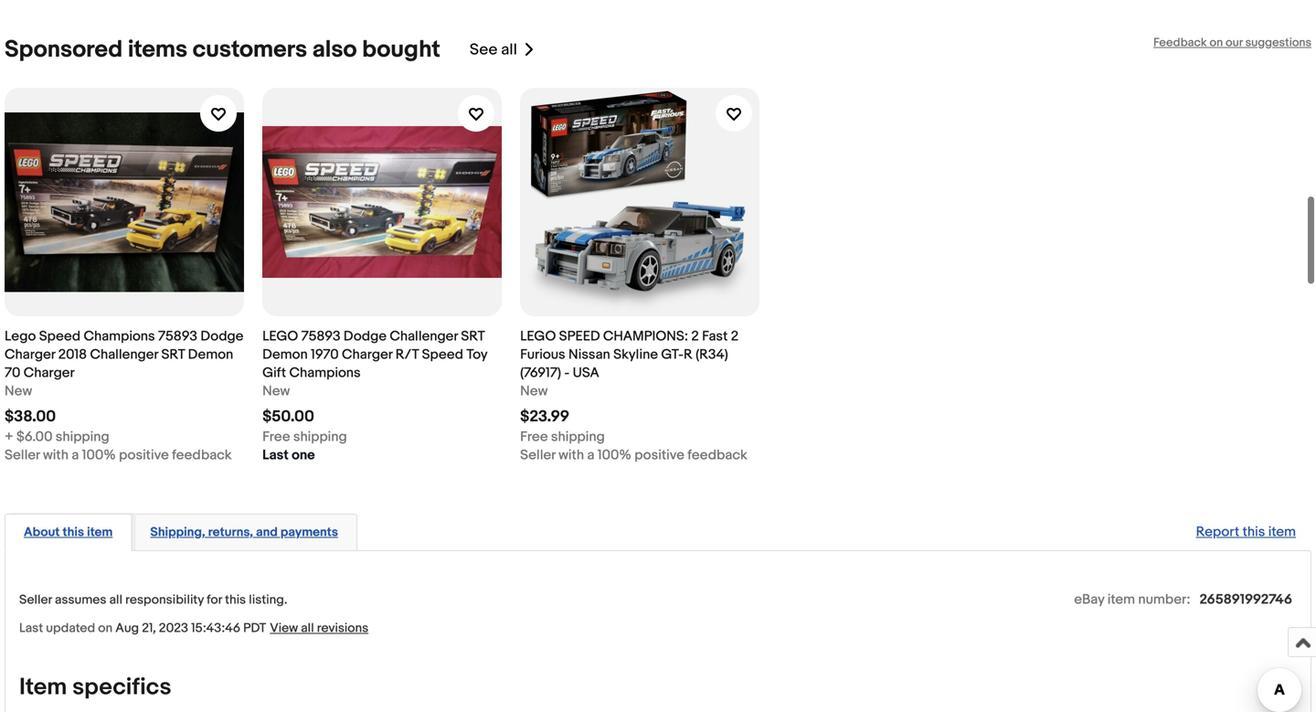 Task type: vqa. For each thing, say whether or not it's contained in the screenshot.
tab list
yes



Task type: locate. For each thing, give the bounding box(es) containing it.
0 vertical spatial champions
[[84, 328, 155, 345]]

0 horizontal spatial free shipping text field
[[262, 428, 347, 446]]

seller down '$23.99' text box
[[520, 447, 556, 464]]

this right report
[[1243, 524, 1266, 540]]

on left our
[[1210, 36, 1224, 50]]

0 horizontal spatial new text field
[[5, 382, 32, 401]]

2 new text field from the left
[[262, 382, 290, 401]]

0 horizontal spatial dodge
[[201, 328, 244, 345]]

100%
[[82, 447, 116, 464], [598, 447, 632, 464]]

speed up 2018
[[39, 328, 81, 345]]

Seller with a 100% positive feedback text field
[[5, 446, 232, 465], [520, 446, 748, 465]]

2 75893 from the left
[[301, 328, 341, 345]]

shipping
[[56, 429, 109, 445], [293, 429, 347, 445], [551, 429, 605, 445]]

2 horizontal spatial this
[[1243, 524, 1266, 540]]

75893 inside lego 75893 dodge challenger srt demon 1970 charger r/t speed toy gift champions new $50.00 free shipping last one
[[301, 328, 341, 345]]

speed inside lego 75893 dodge challenger srt demon 1970 charger r/t speed toy gift champions new $50.00 free shipping last one
[[422, 347, 464, 363]]

about this item button
[[24, 524, 113, 541]]

and
[[256, 525, 278, 540]]

2 right fast
[[731, 328, 739, 345]]

tab list
[[5, 510, 1312, 551]]

dodge
[[201, 328, 244, 345], [344, 328, 387, 345]]

on
[[1210, 36, 1224, 50], [98, 621, 113, 636]]

1 horizontal spatial srt
[[461, 328, 485, 345]]

shipping down $23.99
[[551, 429, 605, 445]]

positive
[[119, 447, 169, 464], [635, 447, 685, 464]]

1 feedback from the left
[[172, 447, 232, 464]]

2 a from the left
[[587, 447, 595, 464]]

1 vertical spatial champions
[[289, 365, 361, 381]]

2 horizontal spatial new
[[520, 383, 548, 400]]

0 horizontal spatial demon
[[188, 347, 233, 363]]

all right view
[[301, 621, 314, 636]]

2 2 from the left
[[731, 328, 739, 345]]

lego 75893 dodge challenger srt demon 1970 charger r/t speed toy gift champions new $50.00 free shipping last one
[[262, 328, 488, 464]]

shipping for $38.00
[[56, 429, 109, 445]]

for
[[207, 592, 222, 608]]

dodge inside lego 75893 dodge challenger srt demon 1970 charger r/t speed toy gift champions new $50.00 free shipping last one
[[344, 328, 387, 345]]

1 vertical spatial on
[[98, 621, 113, 636]]

0 vertical spatial challenger
[[390, 328, 458, 345]]

1 horizontal spatial lego
[[520, 328, 556, 345]]

0 horizontal spatial free
[[262, 429, 290, 445]]

new down gift
[[262, 383, 290, 400]]

lego inside lego speed champions: 2 fast 2 furious nissan skyline gt-r (r34) (76917) - usa new $23.99 free shipping seller with a 100% positive feedback
[[520, 328, 556, 345]]

1 2 from the left
[[692, 328, 699, 345]]

with inside lego speed champions 75893 dodge charger  2018 challenger srt demon 70 charger new $38.00 + $6.00 shipping seller with a 100% positive feedback
[[43, 447, 69, 464]]

seller down $6.00
[[5, 447, 40, 464]]

1 horizontal spatial speed
[[422, 347, 464, 363]]

lego up gift
[[262, 328, 298, 345]]

1 shipping from the left
[[56, 429, 109, 445]]

champions:
[[603, 328, 689, 345]]

1 new from the left
[[5, 383, 32, 400]]

item right ebay
[[1108, 591, 1136, 608]]

1 horizontal spatial a
[[587, 447, 595, 464]]

0 horizontal spatial speed
[[39, 328, 81, 345]]

tab list containing about this item
[[5, 510, 1312, 551]]

2 with from the left
[[559, 447, 584, 464]]

with down '+ $6.00 shipping' text field
[[43, 447, 69, 464]]

champions down 1970
[[289, 365, 361, 381]]

last left one
[[262, 447, 289, 464]]

2
[[692, 328, 699, 345], [731, 328, 739, 345]]

0 horizontal spatial champions
[[84, 328, 155, 345]]

see all link
[[470, 36, 536, 64]]

new down (76917)
[[520, 383, 548, 400]]

1 a from the left
[[72, 447, 79, 464]]

2 up r
[[692, 328, 699, 345]]

on left the aug
[[98, 621, 113, 636]]

demon
[[188, 347, 233, 363], [262, 347, 308, 363]]

shipping for $50.00
[[293, 429, 347, 445]]

0 horizontal spatial new
[[5, 383, 32, 400]]

1 100% from the left
[[82, 447, 116, 464]]

1 vertical spatial last
[[19, 621, 43, 636]]

1 horizontal spatial seller with a 100% positive feedback text field
[[520, 446, 748, 465]]

new text field down (76917)
[[520, 382, 548, 401]]

0 horizontal spatial challenger
[[90, 347, 158, 363]]

seller with a 100% positive feedback text field for $23.99
[[520, 446, 748, 465]]

1 dodge from the left
[[201, 328, 244, 345]]

2 horizontal spatial item
[[1269, 524, 1297, 540]]

lego for usa
[[520, 328, 556, 345]]

specifics
[[72, 673, 171, 702]]

15:43:46
[[191, 621, 241, 636]]

1 horizontal spatial positive
[[635, 447, 685, 464]]

see
[[470, 40, 498, 59]]

ebay item number: 265891992746
[[1075, 591, 1293, 608]]

3 new from the left
[[520, 383, 548, 400]]

2 100% from the left
[[598, 447, 632, 464]]

free shipping text field for shipping
[[262, 428, 347, 446]]

0 horizontal spatial srt
[[161, 347, 185, 363]]

charger
[[5, 347, 55, 363], [342, 347, 393, 363], [24, 365, 75, 381]]

challenger right 2018
[[90, 347, 158, 363]]

0 horizontal spatial feedback
[[172, 447, 232, 464]]

all up the aug
[[109, 592, 122, 608]]

toy
[[467, 347, 488, 363]]

1 free from the left
[[262, 429, 290, 445]]

1 with from the left
[[43, 447, 69, 464]]

last left the updated at the bottom left
[[19, 621, 43, 636]]

item
[[1269, 524, 1297, 540], [87, 525, 113, 540], [1108, 591, 1136, 608]]

all right the see on the left top
[[501, 40, 517, 59]]

last
[[262, 447, 289, 464], [19, 621, 43, 636]]

this inside about this item button
[[63, 525, 84, 540]]

item inside button
[[87, 525, 113, 540]]

new inside lego speed champions: 2 fast 2 furious nissan skyline gt-r (r34) (76917) - usa new $23.99 free shipping seller with a 100% positive feedback
[[520, 383, 548, 400]]

2 vertical spatial all
[[301, 621, 314, 636]]

2 horizontal spatial new text field
[[520, 382, 548, 401]]

1 positive from the left
[[119, 447, 169, 464]]

free down '$23.99' text box
[[520, 429, 548, 445]]

shipping right $6.00
[[56, 429, 109, 445]]

1 horizontal spatial 100%
[[598, 447, 632, 464]]

2 new from the left
[[262, 383, 290, 400]]

2 free from the left
[[520, 429, 548, 445]]

$50.00
[[262, 407, 314, 427]]

1 horizontal spatial challenger
[[390, 328, 458, 345]]

listing.
[[249, 592, 287, 608]]

1 horizontal spatial this
[[225, 592, 246, 608]]

speed left toy
[[422, 347, 464, 363]]

report this item link
[[1187, 515, 1306, 550]]

100% down '+ $6.00 shipping' text field
[[82, 447, 116, 464]]

0 vertical spatial srt
[[461, 328, 485, 345]]

1 vertical spatial challenger
[[90, 347, 158, 363]]

2 horizontal spatial shipping
[[551, 429, 605, 445]]

1 horizontal spatial on
[[1210, 36, 1224, 50]]

shipping inside lego 75893 dodge challenger srt demon 1970 charger r/t speed toy gift champions new $50.00 free shipping last one
[[293, 429, 347, 445]]

3 shipping from the left
[[551, 429, 605, 445]]

view
[[270, 621, 298, 636]]

100% down usa
[[598, 447, 632, 464]]

1 lego from the left
[[262, 328, 298, 345]]

a
[[72, 447, 79, 464], [587, 447, 595, 464]]

shipping up one
[[293, 429, 347, 445]]

$23.99
[[520, 407, 570, 427]]

view all revisions link
[[266, 620, 369, 636]]

1 horizontal spatial shipping
[[293, 429, 347, 445]]

0 horizontal spatial 2
[[692, 328, 699, 345]]

1 horizontal spatial 75893
[[301, 328, 341, 345]]

1 horizontal spatial free
[[520, 429, 548, 445]]

all
[[501, 40, 517, 59], [109, 592, 122, 608], [301, 621, 314, 636]]

feedback inside lego speed champions 75893 dodge charger  2018 challenger srt demon 70 charger new $38.00 + $6.00 shipping seller with a 100% positive feedback
[[172, 447, 232, 464]]

challenger up r/t
[[390, 328, 458, 345]]

dodge inside lego speed champions 75893 dodge charger  2018 challenger srt demon 70 charger new $38.00 + $6.00 shipping seller with a 100% positive feedback
[[201, 328, 244, 345]]

2 demon from the left
[[262, 347, 308, 363]]

1 horizontal spatial 2
[[731, 328, 739, 345]]

ebay
[[1075, 591, 1105, 608]]

champions
[[84, 328, 155, 345], [289, 365, 361, 381]]

new text field down gift
[[262, 382, 290, 401]]

1 new text field from the left
[[5, 382, 32, 401]]

$23.99 text field
[[520, 407, 570, 427]]

shipping inside lego speed champions 75893 dodge charger  2018 challenger srt demon 70 charger new $38.00 + $6.00 shipping seller with a 100% positive feedback
[[56, 429, 109, 445]]

New text field
[[5, 382, 32, 401], [262, 382, 290, 401], [520, 382, 548, 401]]

this right about
[[63, 525, 84, 540]]

1 horizontal spatial with
[[559, 447, 584, 464]]

positive inside lego speed champions: 2 fast 2 furious nissan skyline gt-r (r34) (76917) - usa new $23.99 free shipping seller with a 100% positive feedback
[[635, 447, 685, 464]]

new
[[5, 383, 32, 400], [262, 383, 290, 400], [520, 383, 548, 400]]

free shipping text field up one
[[262, 428, 347, 446]]

0 horizontal spatial last
[[19, 621, 43, 636]]

75893
[[158, 328, 197, 345], [301, 328, 341, 345]]

0 vertical spatial all
[[501, 40, 517, 59]]

champions up 2018
[[84, 328, 155, 345]]

item right report
[[1269, 524, 1297, 540]]

3 new text field from the left
[[520, 382, 548, 401]]

2 lego from the left
[[520, 328, 556, 345]]

charger down lego
[[5, 347, 55, 363]]

0 horizontal spatial this
[[63, 525, 84, 540]]

1 vertical spatial srt
[[161, 347, 185, 363]]

this inside the report this item link
[[1243, 524, 1266, 540]]

this right for
[[225, 592, 246, 608]]

lego inside lego 75893 dodge challenger srt demon 1970 charger r/t speed toy gift champions new $50.00 free shipping last one
[[262, 328, 298, 345]]

21,
[[142, 621, 156, 636]]

this
[[1243, 524, 1266, 540], [63, 525, 84, 540], [225, 592, 246, 608]]

Free shipping text field
[[262, 428, 347, 446], [520, 428, 605, 446]]

new down 70
[[5, 383, 32, 400]]

1 horizontal spatial new text field
[[262, 382, 290, 401]]

pdt
[[243, 621, 266, 636]]

free shipping text field down $23.99
[[520, 428, 605, 446]]

0 vertical spatial last
[[262, 447, 289, 464]]

new text field for $38.00
[[5, 382, 32, 401]]

265891992746
[[1200, 591, 1293, 608]]

free up last one text field
[[262, 429, 290, 445]]

1 horizontal spatial all
[[301, 621, 314, 636]]

1 horizontal spatial feedback
[[688, 447, 748, 464]]

0 horizontal spatial with
[[43, 447, 69, 464]]

70
[[5, 365, 20, 381]]

1 horizontal spatial new
[[262, 383, 290, 400]]

a down '+ $6.00 shipping' text field
[[72, 447, 79, 464]]

revisions
[[317, 621, 369, 636]]

0 vertical spatial on
[[1210, 36, 1224, 50]]

1970
[[311, 347, 339, 363]]

+ $6.00 shipping text field
[[5, 428, 109, 446]]

returns,
[[208, 525, 253, 540]]

Last one text field
[[262, 446, 315, 465]]

a down usa
[[587, 447, 595, 464]]

0 horizontal spatial lego
[[262, 328, 298, 345]]

1 horizontal spatial item
[[1108, 591, 1136, 608]]

1 horizontal spatial last
[[262, 447, 289, 464]]

2 dodge from the left
[[344, 328, 387, 345]]

customers
[[193, 36, 307, 64]]

new inside lego 75893 dodge challenger srt demon 1970 charger r/t speed toy gift champions new $50.00 free shipping last one
[[262, 383, 290, 400]]

item right about
[[87, 525, 113, 540]]

feedback inside lego speed champions: 2 fast 2 furious nissan skyline gt-r (r34) (76917) - usa new $23.99 free shipping seller with a 100% positive feedback
[[688, 447, 748, 464]]

2 feedback from the left
[[688, 447, 748, 464]]

report this item
[[1197, 524, 1297, 540]]

speed inside lego speed champions 75893 dodge charger  2018 challenger srt demon 70 charger new $38.00 + $6.00 shipping seller with a 100% positive feedback
[[39, 328, 81, 345]]

shipping inside lego speed champions: 2 fast 2 furious nissan skyline gt-r (r34) (76917) - usa new $23.99 free shipping seller with a 100% positive feedback
[[551, 429, 605, 445]]

0 horizontal spatial positive
[[119, 447, 169, 464]]

1 horizontal spatial free shipping text field
[[520, 428, 605, 446]]

speed
[[39, 328, 81, 345], [422, 347, 464, 363]]

2 positive from the left
[[635, 447, 685, 464]]

new text field down 70
[[5, 382, 32, 401]]

2 free shipping text field from the left
[[520, 428, 605, 446]]

2 seller with a 100% positive feedback text field from the left
[[520, 446, 748, 465]]

free
[[262, 429, 290, 445], [520, 429, 548, 445]]

1 free shipping text field from the left
[[262, 428, 347, 446]]

0 horizontal spatial 75893
[[158, 328, 197, 345]]

0 vertical spatial speed
[[39, 328, 81, 345]]

0 horizontal spatial item
[[87, 525, 113, 540]]

feedback
[[172, 447, 232, 464], [688, 447, 748, 464]]

charger left r/t
[[342, 347, 393, 363]]

0 horizontal spatial a
[[72, 447, 79, 464]]

0 horizontal spatial 100%
[[82, 447, 116, 464]]

seller with a 100% positive feedback text field for shipping
[[5, 446, 232, 465]]

feedback
[[1154, 36, 1207, 50]]

1 horizontal spatial demon
[[262, 347, 308, 363]]

r/t
[[396, 347, 419, 363]]

1 seller with a 100% positive feedback text field from the left
[[5, 446, 232, 465]]

gift
[[262, 365, 286, 381]]

0 horizontal spatial all
[[109, 592, 122, 608]]

with down $23.99
[[559, 447, 584, 464]]

lego up furious
[[520, 328, 556, 345]]

usa
[[573, 365, 600, 381]]

shipping,
[[150, 525, 205, 540]]

challenger
[[390, 328, 458, 345], [90, 347, 158, 363]]

our
[[1226, 36, 1243, 50]]

75893 inside lego speed champions 75893 dodge charger  2018 challenger srt demon 70 charger new $38.00 + $6.00 shipping seller with a 100% positive feedback
[[158, 328, 197, 345]]

lego
[[262, 328, 298, 345], [520, 328, 556, 345]]

0 horizontal spatial seller with a 100% positive feedback text field
[[5, 446, 232, 465]]

seller
[[5, 447, 40, 464], [520, 447, 556, 464], [19, 592, 52, 608]]

100% inside lego speed champions: 2 fast 2 furious nissan skyline gt-r (r34) (76917) - usa new $23.99 free shipping seller with a 100% positive feedback
[[598, 447, 632, 464]]

1 horizontal spatial dodge
[[344, 328, 387, 345]]

0 horizontal spatial on
[[98, 621, 113, 636]]

1 vertical spatial speed
[[422, 347, 464, 363]]

2 horizontal spatial all
[[501, 40, 517, 59]]

srt
[[461, 328, 485, 345], [161, 347, 185, 363]]

1 demon from the left
[[188, 347, 233, 363]]

2 shipping from the left
[[293, 429, 347, 445]]

1 horizontal spatial champions
[[289, 365, 361, 381]]

1 75893 from the left
[[158, 328, 197, 345]]

0 horizontal spatial shipping
[[56, 429, 109, 445]]

furious
[[520, 347, 566, 363]]

with
[[43, 447, 69, 464], [559, 447, 584, 464]]

challenger inside lego 75893 dodge challenger srt demon 1970 charger r/t speed toy gift champions new $50.00 free shipping last one
[[390, 328, 458, 345]]

feedback on our suggestions link
[[1154, 36, 1312, 50]]



Task type: describe. For each thing, give the bounding box(es) containing it.
gt-
[[661, 347, 684, 363]]

last updated on aug 21, 2023 15:43:46 pdt view all revisions
[[19, 621, 369, 636]]

updated
[[46, 621, 95, 636]]

payments
[[281, 525, 338, 540]]

all inside 'link'
[[501, 40, 517, 59]]

2018
[[58, 347, 87, 363]]

free inside lego speed champions: 2 fast 2 furious nissan skyline gt-r (r34) (76917) - usa new $23.99 free shipping seller with a 100% positive feedback
[[520, 429, 548, 445]]

a inside lego speed champions 75893 dodge charger  2018 challenger srt demon 70 charger new $38.00 + $6.00 shipping seller with a 100% positive feedback
[[72, 447, 79, 464]]

shipping, returns, and payments
[[150, 525, 338, 540]]

seller assumes all responsibility for this listing.
[[19, 592, 287, 608]]

item
[[19, 673, 67, 702]]

seller up the updated at the bottom left
[[19, 592, 52, 608]]

feedback on our suggestions
[[1154, 36, 1312, 50]]

positive inside lego speed champions 75893 dodge charger  2018 challenger srt demon 70 charger new $38.00 + $6.00 shipping seller with a 100% positive feedback
[[119, 447, 169, 464]]

(76917)
[[520, 365, 561, 381]]

demon inside lego speed champions 75893 dodge charger  2018 challenger srt demon 70 charger new $38.00 + $6.00 shipping seller with a 100% positive feedback
[[188, 347, 233, 363]]

skyline
[[614, 347, 658, 363]]

champions inside lego speed champions 75893 dodge charger  2018 challenger srt demon 70 charger new $38.00 + $6.00 shipping seller with a 100% positive feedback
[[84, 328, 155, 345]]

new text field for $23.99
[[520, 382, 548, 401]]

1 vertical spatial all
[[109, 592, 122, 608]]

item for about this item
[[87, 525, 113, 540]]

free inside lego 75893 dodge challenger srt demon 1970 charger r/t speed toy gift champions new $50.00 free shipping last one
[[262, 429, 290, 445]]

report
[[1197, 524, 1240, 540]]

with inside lego speed champions: 2 fast 2 furious nissan skyline gt-r (r34) (76917) - usa new $23.99 free shipping seller with a 100% positive feedback
[[559, 447, 584, 464]]

suggestions
[[1246, 36, 1312, 50]]

(r34)
[[696, 347, 729, 363]]

$38.00 text field
[[5, 407, 56, 427]]

a inside lego speed champions: 2 fast 2 furious nissan skyline gt-r (r34) (76917) - usa new $23.99 free shipping seller with a 100% positive feedback
[[587, 447, 595, 464]]

seller inside lego speed champions: 2 fast 2 furious nissan skyline gt-r (r34) (76917) - usa new $23.99 free shipping seller with a 100% positive feedback
[[520, 447, 556, 464]]

demon inside lego 75893 dodge challenger srt demon 1970 charger r/t speed toy gift champions new $50.00 free shipping last one
[[262, 347, 308, 363]]

lego speed champions: 2 fast 2 furious nissan skyline gt-r (r34) (76917) - usa new $23.99 free shipping seller with a 100% positive feedback
[[520, 328, 748, 464]]

seller inside lego speed champions 75893 dodge charger  2018 challenger srt demon 70 charger new $38.00 + $6.00 shipping seller with a 100% positive feedback
[[5, 447, 40, 464]]

new inside lego speed champions 75893 dodge charger  2018 challenger srt demon 70 charger new $38.00 + $6.00 shipping seller with a 100% positive feedback
[[5, 383, 32, 400]]

champions inside lego 75893 dodge challenger srt demon 1970 charger r/t speed toy gift champions new $50.00 free shipping last one
[[289, 365, 361, 381]]

$38.00
[[5, 407, 56, 427]]

this for about
[[63, 525, 84, 540]]

srt inside lego speed champions 75893 dodge charger  2018 challenger srt demon 70 charger new $38.00 + $6.00 shipping seller with a 100% positive feedback
[[161, 347, 185, 363]]

$50.00 text field
[[262, 407, 314, 427]]

free shipping text field for $23.99
[[520, 428, 605, 446]]

number:
[[1139, 591, 1191, 608]]

sponsored
[[5, 36, 123, 64]]

last inside lego 75893 dodge challenger srt demon 1970 charger r/t speed toy gift champions new $50.00 free shipping last one
[[262, 447, 289, 464]]

-
[[565, 365, 570, 381]]

new text field for $50.00
[[262, 382, 290, 401]]

charger inside lego 75893 dodge challenger srt demon 1970 charger r/t speed toy gift champions new $50.00 free shipping last one
[[342, 347, 393, 363]]

responsibility
[[125, 592, 204, 608]]

aug
[[115, 621, 139, 636]]

nissan
[[569, 347, 611, 363]]

srt inside lego 75893 dodge challenger srt demon 1970 charger r/t speed toy gift champions new $50.00 free shipping last one
[[461, 328, 485, 345]]

also
[[312, 36, 357, 64]]

See all text field
[[470, 40, 517, 59]]

item for report this item
[[1269, 524, 1297, 540]]

about this item
[[24, 525, 113, 540]]

about
[[24, 525, 60, 540]]

lego speed champions 75893 dodge charger  2018 challenger srt demon 70 charger new $38.00 + $6.00 shipping seller with a 100% positive feedback
[[5, 328, 244, 464]]

one
[[292, 447, 315, 464]]

assumes
[[55, 592, 107, 608]]

item specifics
[[19, 673, 171, 702]]

bought
[[362, 36, 441, 64]]

lego for $50.00
[[262, 328, 298, 345]]

sponsored items customers also bought
[[5, 36, 441, 64]]

see all
[[470, 40, 517, 59]]

lego
[[5, 328, 36, 345]]

shipping, returns, and payments button
[[150, 524, 338, 541]]

100% inside lego speed champions 75893 dodge charger  2018 challenger srt demon 70 charger new $38.00 + $6.00 shipping seller with a 100% positive feedback
[[82, 447, 116, 464]]

+
[[5, 429, 13, 445]]

$6.00
[[16, 429, 53, 445]]

challenger inside lego speed champions 75893 dodge charger  2018 challenger srt demon 70 charger new $38.00 + $6.00 shipping seller with a 100% positive feedback
[[90, 347, 158, 363]]

charger down 2018
[[24, 365, 75, 381]]

speed
[[559, 328, 600, 345]]

r
[[684, 347, 693, 363]]

fast
[[702, 328, 728, 345]]

this for report
[[1243, 524, 1266, 540]]

2023
[[159, 621, 188, 636]]

items
[[128, 36, 187, 64]]



